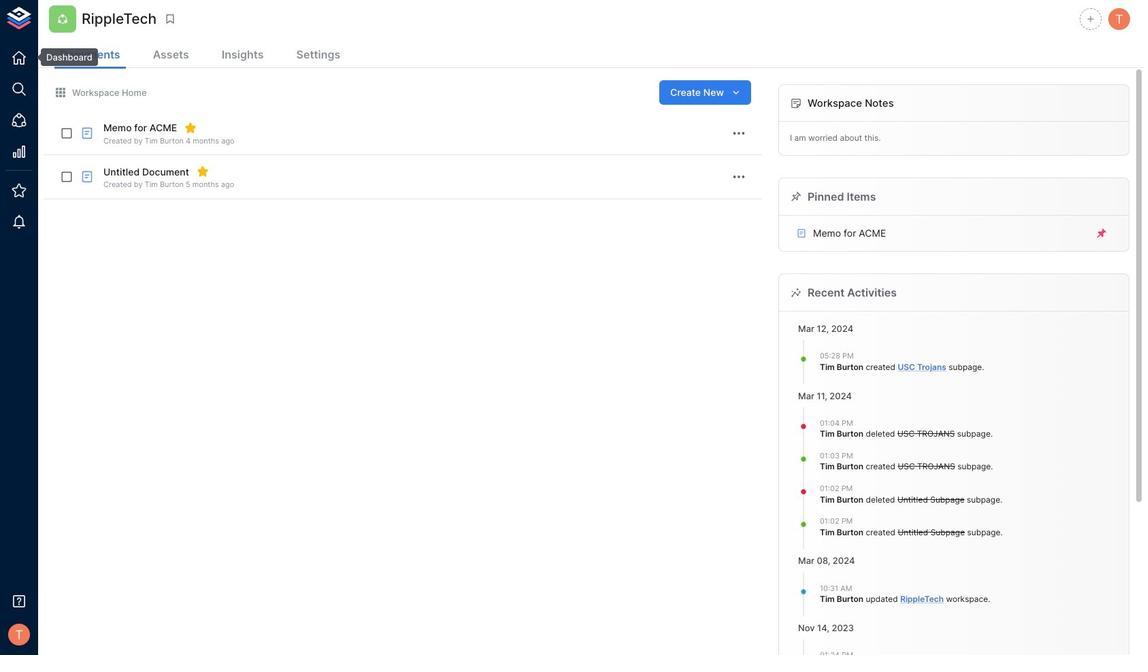 Task type: vqa. For each thing, say whether or not it's contained in the screenshot.
Remove Favorite icon
yes



Task type: locate. For each thing, give the bounding box(es) containing it.
remove favorite image
[[185, 122, 197, 134]]

tooltip
[[31, 48, 98, 66]]



Task type: describe. For each thing, give the bounding box(es) containing it.
unpin image
[[1096, 227, 1108, 240]]

remove favorite image
[[197, 166, 209, 178]]

bookmark image
[[164, 13, 176, 25]]



